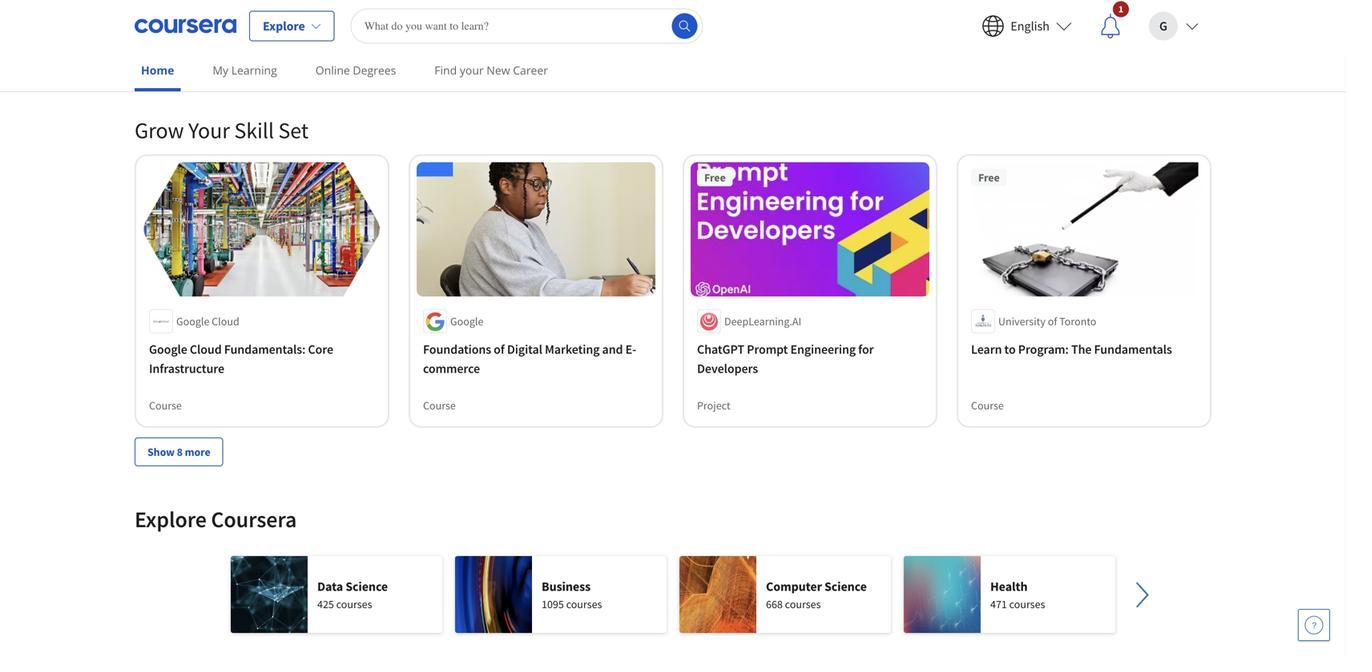 Task type: vqa. For each thing, say whether or not it's contained in the screenshot.
Google Cloud
yes



Task type: describe. For each thing, give the bounding box(es) containing it.
fundamentals
[[1094, 341, 1172, 357]]

health
[[990, 579, 1028, 595]]

google cloud fundamentals: core infrastructure link
[[149, 340, 375, 378]]

cloud for google cloud
[[212, 314, 239, 329]]

grow
[[135, 116, 184, 144]]

new on coursera collection element
[[125, 0, 1221, 90]]

1095
[[542, 597, 564, 611]]

computer science image
[[680, 556, 756, 633]]

foundations of digital marketing and e- commerce link
[[423, 340, 649, 378]]

explore for explore coursera
[[135, 505, 207, 533]]

425
[[317, 597, 334, 611]]

health 471 courses
[[990, 579, 1045, 611]]

fundamentals:
[[224, 341, 306, 357]]

move carousel right image
[[1123, 576, 1162, 614]]

8
[[177, 445, 183, 459]]

toronto
[[1059, 314, 1097, 329]]

developers
[[697, 361, 758, 377]]

computer science 668 courses
[[766, 579, 867, 611]]

of for university
[[1048, 314, 1057, 329]]

online
[[316, 63, 350, 78]]

find your new career
[[435, 63, 548, 78]]

courses inside data science 425 courses
[[336, 597, 372, 611]]

english
[[1011, 18, 1050, 34]]

data science 425 courses
[[317, 579, 388, 611]]

courses inside business 1095 courses
[[566, 597, 602, 611]]

business image
[[455, 556, 532, 633]]

of for foundations
[[494, 341, 505, 357]]

online degrees link
[[309, 52, 402, 88]]

learn to program: the fundamentals
[[971, 341, 1172, 357]]

marketing
[[545, 341, 600, 357]]

471
[[990, 597, 1007, 611]]

explore coursera
[[135, 505, 297, 533]]

your
[[460, 63, 484, 78]]

my learning
[[213, 63, 277, 78]]

g button
[[1136, 0, 1212, 52]]

learn
[[971, 341, 1002, 357]]

1
[[1119, 3, 1124, 15]]

course for foundations of digital marketing and e- commerce
[[423, 398, 456, 413]]

my learning link
[[206, 52, 283, 88]]

degrees
[[353, 63, 396, 78]]

find
[[435, 63, 457, 78]]

data
[[317, 579, 343, 595]]

grow your skill set collection element
[[125, 90, 1221, 492]]

foundations
[[423, 341, 491, 357]]

coursera image
[[135, 13, 236, 39]]

google for google
[[450, 314, 483, 329]]

help center image
[[1305, 615, 1324, 635]]

deeplearning.ai
[[724, 314, 801, 329]]

career
[[513, 63, 548, 78]]

courses inside the health 471 courses
[[1009, 597, 1045, 611]]

business 1095 courses
[[542, 579, 602, 611]]

and
[[602, 341, 623, 357]]

learn to program: the fundamentals link
[[971, 340, 1197, 359]]



Task type: locate. For each thing, give the bounding box(es) containing it.
science inside computer science 668 courses
[[825, 579, 867, 595]]

coursera
[[211, 505, 297, 533]]

2 free from the left
[[978, 170, 1000, 185]]

e-
[[625, 341, 636, 357]]

engineering
[[790, 341, 856, 357]]

course down commerce
[[423, 398, 456, 413]]

find your new career link
[[428, 52, 554, 88]]

business
[[542, 579, 591, 595]]

of left the "toronto"
[[1048, 314, 1057, 329]]

set
[[278, 116, 309, 144]]

skill
[[234, 116, 274, 144]]

health image
[[904, 556, 981, 633]]

0 horizontal spatial free
[[704, 170, 726, 185]]

free for chatgpt
[[704, 170, 726, 185]]

4 courses from the left
[[1009, 597, 1045, 611]]

cloud inside google cloud fundamentals: core infrastructure
[[190, 341, 222, 357]]

courses down business
[[566, 597, 602, 611]]

course
[[149, 398, 182, 413], [423, 398, 456, 413], [971, 398, 1004, 413]]

google cloud fundamentals: core infrastructure
[[149, 341, 333, 377]]

cloud up google cloud fundamentals: core infrastructure
[[212, 314, 239, 329]]

commerce
[[423, 361, 480, 377]]

chatgpt prompt engineering for developers
[[697, 341, 874, 377]]

None search field
[[351, 8, 703, 44]]

2 horizontal spatial course
[[971, 398, 1004, 413]]

google cloud
[[176, 314, 239, 329]]

science for data science
[[346, 579, 388, 595]]

university
[[998, 314, 1046, 329]]

cloud
[[212, 314, 239, 329], [190, 341, 222, 357]]

explore button
[[249, 11, 335, 41]]

1 vertical spatial explore
[[135, 505, 207, 533]]

google
[[176, 314, 209, 329], [450, 314, 483, 329], [149, 341, 187, 357]]

google inside google cloud fundamentals: core infrastructure
[[149, 341, 187, 357]]

courses down computer
[[785, 597, 821, 611]]

1 course from the left
[[149, 398, 182, 413]]

explore for explore
[[263, 18, 305, 34]]

0 horizontal spatial of
[[494, 341, 505, 357]]

data science image
[[231, 556, 308, 633]]

courses
[[336, 597, 372, 611], [566, 597, 602, 611], [785, 597, 821, 611], [1009, 597, 1045, 611]]

grow your skill set
[[135, 116, 309, 144]]

course down infrastructure
[[149, 398, 182, 413]]

explore
[[263, 18, 305, 34], [135, 505, 207, 533]]

show 8 more
[[147, 445, 210, 459]]

of left digital
[[494, 341, 505, 357]]

program:
[[1018, 341, 1069, 357]]

1 vertical spatial cloud
[[190, 341, 222, 357]]

explore down show 8 more
[[135, 505, 207, 533]]

infrastructure
[[149, 361, 224, 377]]

1 horizontal spatial free
[[978, 170, 1000, 185]]

my
[[213, 63, 228, 78]]

1 horizontal spatial of
[[1048, 314, 1057, 329]]

online degrees
[[316, 63, 396, 78]]

project
[[697, 398, 730, 413]]

1 horizontal spatial science
[[825, 579, 867, 595]]

learning
[[231, 63, 277, 78]]

english button
[[969, 0, 1085, 52]]

0 horizontal spatial science
[[346, 579, 388, 595]]

1 vertical spatial of
[[494, 341, 505, 357]]

cloud up infrastructure
[[190, 341, 222, 357]]

chatgpt
[[697, 341, 744, 357]]

1 button
[[1085, 0, 1136, 52]]

0 vertical spatial explore
[[263, 18, 305, 34]]

for
[[858, 341, 874, 357]]

3 course from the left
[[971, 398, 1004, 413]]

of
[[1048, 314, 1057, 329], [494, 341, 505, 357]]

prompt
[[747, 341, 788, 357]]

2 science from the left
[[825, 579, 867, 595]]

What do you want to learn? text field
[[351, 8, 703, 44]]

show 8 more button
[[135, 438, 223, 466]]

explore inside dropdown button
[[263, 18, 305, 34]]

chatgpt prompt engineering for developers link
[[697, 340, 923, 378]]

science right data on the bottom left of page
[[346, 579, 388, 595]]

2 course from the left
[[423, 398, 456, 413]]

your
[[188, 116, 230, 144]]

digital
[[507, 341, 542, 357]]

google for google cloud fundamentals: core infrastructure
[[149, 341, 187, 357]]

668
[[766, 597, 783, 611]]

show
[[147, 445, 175, 459]]

course down learn
[[971, 398, 1004, 413]]

google for google cloud
[[176, 314, 209, 329]]

to
[[1004, 341, 1016, 357]]

science right computer
[[825, 579, 867, 595]]

the
[[1071, 341, 1092, 357]]

science
[[346, 579, 388, 595], [825, 579, 867, 595]]

explore up learning at top
[[263, 18, 305, 34]]

science for computer science
[[825, 579, 867, 595]]

science inside data science 425 courses
[[346, 579, 388, 595]]

g
[[1160, 18, 1167, 34]]

of inside foundations of digital marketing and e- commerce
[[494, 341, 505, 357]]

new
[[487, 63, 510, 78]]

more
[[185, 445, 210, 459]]

free
[[704, 170, 726, 185], [978, 170, 1000, 185]]

1 free from the left
[[704, 170, 726, 185]]

free for learn
[[978, 170, 1000, 185]]

3 courses from the left
[[785, 597, 821, 611]]

0 horizontal spatial course
[[149, 398, 182, 413]]

0 vertical spatial cloud
[[212, 314, 239, 329]]

0 vertical spatial of
[[1048, 314, 1057, 329]]

courses inside computer science 668 courses
[[785, 597, 821, 611]]

course for google cloud fundamentals: core infrastructure
[[149, 398, 182, 413]]

cloud for google cloud fundamentals: core infrastructure
[[190, 341, 222, 357]]

home
[[141, 63, 174, 78]]

0 horizontal spatial explore
[[135, 505, 207, 533]]

courses down health
[[1009, 597, 1045, 611]]

computer
[[766, 579, 822, 595]]

courses right 425
[[336, 597, 372, 611]]

1 science from the left
[[346, 579, 388, 595]]

1 courses from the left
[[336, 597, 372, 611]]

1 horizontal spatial course
[[423, 398, 456, 413]]

home link
[[135, 52, 181, 91]]

2 courses from the left
[[566, 597, 602, 611]]

university of toronto
[[998, 314, 1097, 329]]

core
[[308, 341, 333, 357]]

1 horizontal spatial explore
[[263, 18, 305, 34]]

course for learn to program: the fundamentals
[[971, 398, 1004, 413]]

foundations of digital marketing and e- commerce
[[423, 341, 636, 377]]



